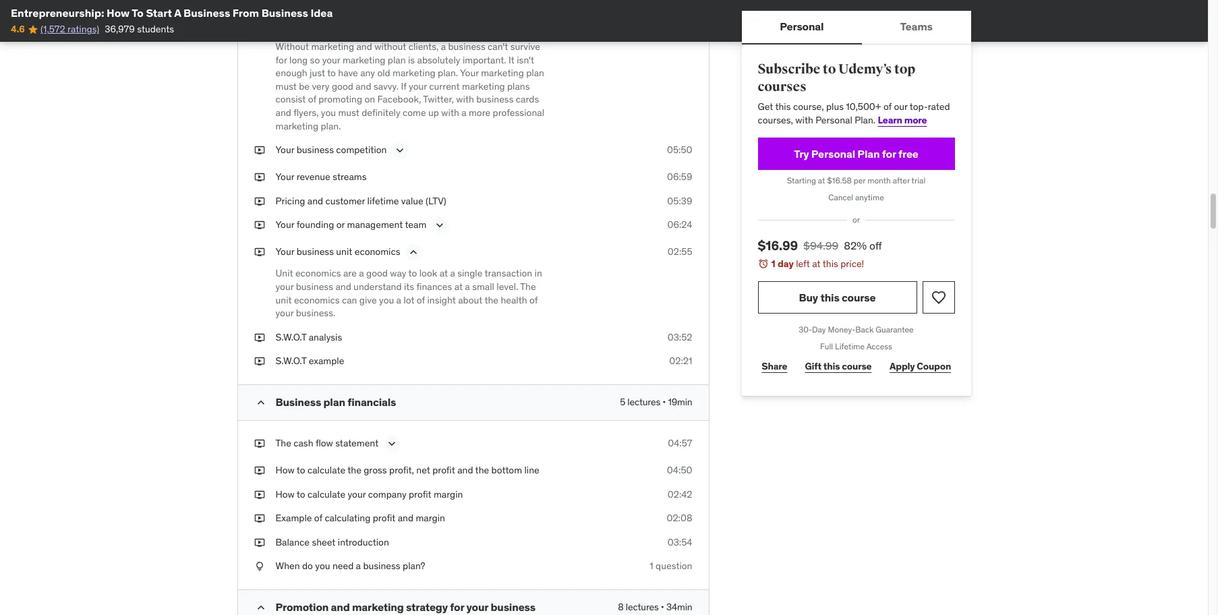 Task type: locate. For each thing, give the bounding box(es) containing it.
your for your business unit economics
[[276, 246, 294, 258]]

marketing down important. on the left of the page
[[462, 80, 505, 92]]

0 vertical spatial for
[[276, 54, 287, 66]]

pricing and customer lifetime value (ltv)
[[276, 195, 446, 207]]

this down $94.99
[[823, 258, 838, 270]]

0 horizontal spatial 1
[[650, 560, 654, 572]]

a left lot
[[396, 294, 401, 306]]

1 vertical spatial personal
[[816, 114, 853, 126]]

on
[[365, 93, 375, 106]]

profit right net
[[433, 464, 455, 476]]

lifetime
[[835, 342, 865, 352]]

insight
[[427, 294, 456, 306]]

1 vertical spatial course
[[842, 360, 872, 372]]

2 vertical spatial profit
[[373, 512, 396, 524]]

0 vertical spatial good
[[332, 80, 353, 92]]

2 vertical spatial the
[[276, 437, 291, 449]]

after
[[893, 176, 910, 186]]

1 horizontal spatial good
[[366, 267, 388, 280]]

of up flyers,
[[308, 93, 316, 106]]

apply coupon
[[890, 360, 951, 372]]

profit down net
[[409, 488, 431, 500]]

this for buy
[[821, 291, 840, 304]]

to up example
[[297, 488, 305, 500]]

how up example
[[276, 488, 295, 500]]

1 vertical spatial show lecture description image
[[433, 219, 447, 232]]

plan.
[[484, 14, 505, 26], [438, 67, 458, 79], [321, 120, 341, 132]]

course,
[[793, 101, 824, 113]]

1 horizontal spatial profit
[[409, 488, 431, 500]]

start
[[146, 6, 172, 20]]

must up without
[[276, 27, 297, 39]]

show lecture description image
[[394, 144, 407, 157], [433, 219, 447, 232], [385, 437, 399, 451]]

of inside the all important marketing plan in your business plan. you must be able to promote your business and get customers. without marketing and without clients, a business can't survive for long so your marketing plan is absolutely important. it isn't enough just to have any old marketing plan. your marketing plan must be very good and savvy. if your current marketing plans consist of promoting on facebook, twitter, with business cards and flyers, you must definitely come up with a more professional marketing plan.
[[308, 93, 316, 106]]

plan left financials
[[323, 395, 345, 409]]

small image
[[254, 396, 267, 409]]

how down cash
[[276, 464, 295, 476]]

the for the cash flow statement
[[276, 437, 291, 449]]

profit,
[[389, 464, 414, 476]]

1 calculate from the top
[[308, 464, 345, 476]]

finances
[[417, 281, 452, 293]]

this up courses,
[[775, 101, 791, 113]]

economics down management
[[355, 246, 400, 258]]

1 vertical spatial s.w.o.t
[[276, 355, 307, 367]]

your up pricing
[[276, 171, 294, 183]]

show lecture description image up the profit, at the left bottom of the page
[[385, 437, 399, 451]]

must up "consist"
[[276, 80, 297, 92]]

course for gift this course
[[842, 360, 872, 372]]

1 vertical spatial calculate
[[308, 488, 345, 500]]

0 horizontal spatial more
[[469, 107, 491, 119]]

show lecture description image for your founding or management team
[[433, 219, 447, 232]]

lot
[[404, 294, 415, 306]]

plan down without
[[388, 54, 406, 66]]

day
[[812, 325, 826, 335]]

subscribe to udemy's top courses
[[758, 61, 916, 95]]

1 horizontal spatial more
[[904, 114, 927, 126]]

business inside unit economics are a good way to look at a single transaction in your business and understand its finances at a small level. the unit economics can give you a lot of insight about the health of your business.
[[296, 281, 333, 293]]

it
[[509, 54, 515, 66]]

1 vertical spatial how
[[276, 464, 295, 476]]

4 xsmall image from the top
[[254, 219, 265, 232]]

how to calculate your company profit margin
[[276, 488, 463, 500]]

long
[[289, 54, 308, 66]]

xsmall image for pricing
[[254, 195, 265, 208]]

money-
[[828, 325, 856, 335]]

2 horizontal spatial plan.
[[484, 14, 505, 26]]

unit up are
[[336, 246, 352, 258]]

your up example of calculating profit and margin on the left
[[348, 488, 366, 500]]

tab list
[[742, 11, 971, 45]]

promotion
[[276, 600, 329, 614]]

small image
[[254, 601, 267, 615]]

1 xsmall image from the top
[[254, 355, 265, 368]]

your right if
[[409, 80, 427, 92]]

its
[[404, 281, 414, 293]]

0 vertical spatial course
[[842, 291, 876, 304]]

(ltv)
[[426, 195, 446, 207]]

lectures right 8
[[626, 601, 659, 613]]

any
[[360, 67, 375, 79]]

0 vertical spatial lectures
[[628, 396, 660, 408]]

1 vertical spatial in
[[535, 267, 542, 280]]

1 for 1 day left at this price!
[[771, 258, 776, 270]]

and left bottom
[[457, 464, 473, 476]]

1 left question
[[650, 560, 654, 572]]

your down flyers,
[[276, 144, 294, 156]]

example
[[309, 355, 344, 367]]

the left all
[[276, 14, 291, 26]]

0 vertical spatial xsmall image
[[254, 355, 265, 368]]

of left "our"
[[884, 101, 892, 113]]

without
[[276, 41, 309, 53]]

1 vertical spatial unit
[[276, 294, 292, 306]]

marketing up any
[[343, 54, 386, 66]]

1 horizontal spatial 1
[[771, 258, 776, 270]]

this inside gift this course link
[[824, 360, 840, 372]]

s.w.o.t example
[[276, 355, 344, 367]]

• left 34min
[[661, 601, 664, 613]]

1 vertical spatial you
[[379, 294, 394, 306]]

1 vertical spatial for
[[882, 147, 896, 160]]

economics down your business unit economics
[[295, 267, 341, 280]]

1 question
[[650, 560, 692, 572]]

you down promoting
[[321, 107, 336, 119]]

1 vertical spatial •
[[661, 601, 664, 613]]

learn
[[878, 114, 902, 126]]

you inside unit economics are a good way to look at a single transaction in your business and understand its finances at a small level. the unit economics can give you a lot of insight about the health of your business.
[[379, 294, 394, 306]]

xsmall image
[[254, 144, 265, 157], [254, 171, 265, 184], [254, 195, 265, 208], [254, 219, 265, 232], [254, 246, 265, 259], [254, 331, 265, 344], [254, 488, 265, 501], [254, 512, 265, 525], [254, 536, 265, 549], [254, 560, 265, 573]]

plan?
[[403, 560, 425, 572]]

2 vertical spatial show lecture description image
[[385, 437, 399, 451]]

margin down 'how to calculate the gross profit, net profit and the bottom line' on the left bottom of page
[[434, 488, 463, 500]]

1 horizontal spatial plan.
[[438, 67, 458, 79]]

0 vertical spatial margin
[[434, 488, 463, 500]]

1 horizontal spatial in
[[535, 267, 542, 280]]

for up enough
[[276, 54, 287, 66]]

unit down unit
[[276, 294, 292, 306]]

to right just
[[327, 67, 336, 79]]

plan
[[858, 147, 880, 160]]

course up back on the right bottom of page
[[842, 291, 876, 304]]

add to wishlist image
[[931, 290, 947, 306]]

unit economics are a good way to look at a single transaction in your business and understand its finances at a small level. the unit economics can give you a lot of insight about the health of your business.
[[276, 267, 542, 319]]

1 vertical spatial plan.
[[438, 67, 458, 79]]

lectures for business plan financials
[[628, 396, 660, 408]]

2 xsmall image from the top
[[254, 171, 265, 184]]

day
[[778, 258, 794, 270]]

plan. up current
[[438, 67, 458, 79]]

this inside buy this course button
[[821, 291, 840, 304]]

show lecture description image for the cash flow statement
[[385, 437, 399, 451]]

and down promote
[[356, 41, 372, 53]]

business
[[184, 6, 230, 20], [261, 6, 308, 20], [276, 395, 321, 409]]

82%
[[844, 239, 867, 253]]

1 vertical spatial the
[[520, 281, 536, 293]]

the up health
[[520, 281, 536, 293]]

this inside the get this course, plus 10,500+ of our top-rated courses, with personal plan.
[[775, 101, 791, 113]]

1 horizontal spatial unit
[[336, 246, 352, 258]]

xsmall image for s.w.o.t
[[254, 331, 265, 344]]

0 vertical spatial economics
[[355, 246, 400, 258]]

s.w.o.t down s.w.o.t analysis
[[276, 355, 307, 367]]

the inside the all important marketing plan in your business plan. you must be able to promote your business and get customers. without marketing and without clients, a business can't survive for long so your marketing plan is absolutely important. it isn't enough just to have any old marketing plan. your marketing plan must be very good and savvy. if your current marketing plans consist of promoting on facebook, twitter, with business cards and flyers, you must definitely come up with a more professional marketing plan.
[[276, 14, 291, 26]]

question
[[656, 560, 692, 572]]

2 s.w.o.t from the top
[[276, 355, 307, 367]]

to up its on the top of the page
[[409, 267, 417, 280]]

or
[[853, 215, 860, 225], [336, 219, 345, 231]]

the left the gross
[[348, 464, 361, 476]]

marketing left strategy
[[352, 600, 404, 614]]

you inside the all important marketing plan in your business plan. you must be able to promote your business and get customers. without marketing and without clients, a business can't survive for long so your marketing plan is absolutely important. it isn't enough just to have any old marketing plan. your marketing plan must be very good and savvy. if your current marketing plans consist of promoting on facebook, twitter, with business cards and flyers, you must definitely come up with a more professional marketing plan.
[[321, 107, 336, 119]]

margin down net
[[416, 512, 445, 524]]

more inside the all important marketing plan in your business plan. you must be able to promote your business and get customers. without marketing and without clients, a business can't survive for long so your marketing plan is absolutely important. it isn't enough just to have any old marketing plan. your marketing plan must be very good and savvy. if your current marketing plans consist of promoting on facebook, twitter, with business cards and flyers, you must definitely come up with a more professional marketing plan.
[[469, 107, 491, 119]]

0 vertical spatial 1
[[771, 258, 776, 270]]

0 vertical spatial calculate
[[308, 464, 345, 476]]

for
[[276, 54, 287, 66], [882, 147, 896, 160], [450, 600, 464, 614]]

way
[[390, 267, 406, 280]]

10,500+
[[846, 101, 881, 113]]

personal button
[[742, 11, 862, 43]]

0 vertical spatial the
[[276, 14, 291, 26]]

and
[[441, 27, 457, 39], [356, 41, 372, 53], [356, 80, 371, 92], [276, 107, 291, 119], [307, 195, 323, 207], [336, 281, 351, 293], [457, 464, 473, 476], [398, 512, 414, 524], [331, 600, 350, 614]]

how for how to calculate your company profit margin
[[276, 488, 295, 500]]

good up understand
[[366, 267, 388, 280]]

plus
[[826, 101, 844, 113]]

profit down the company on the left bottom
[[373, 512, 396, 524]]

your for your revenue streams
[[276, 171, 294, 183]]

with down "course,"
[[796, 114, 813, 126]]

2 vertical spatial how
[[276, 488, 295, 500]]

1 horizontal spatial for
[[450, 600, 464, 614]]

10 xsmall image from the top
[[254, 560, 265, 573]]

0 vertical spatial profit
[[433, 464, 455, 476]]

xsmall image
[[254, 355, 265, 368], [254, 437, 265, 450], [254, 464, 265, 477]]

0 horizontal spatial unit
[[276, 294, 292, 306]]

2 be from the top
[[299, 80, 310, 92]]

course inside button
[[842, 291, 876, 304]]

plan. up customers.
[[484, 14, 505, 26]]

apply
[[890, 360, 915, 372]]

the all important marketing plan in your business plan. you must be able to promote your business and get customers. without marketing and without clients, a business can't survive for long so your marketing plan is absolutely important. it isn't enough just to have any old marketing plan. your marketing plan must be very good and savvy. if your current marketing plans consist of promoting on facebook, twitter, with business cards and flyers, you must definitely come up with a more professional marketing plan.
[[276, 14, 544, 132]]

lectures right 5
[[628, 396, 660, 408]]

6 xsmall image from the top
[[254, 331, 265, 344]]

revenue
[[297, 171, 330, 183]]

your for your founding or management team
[[276, 219, 294, 231]]

$16.99 $94.99 82% off
[[758, 237, 882, 254]]

buy this course button
[[758, 282, 917, 314]]

buy
[[799, 291, 818, 304]]

current
[[429, 80, 460, 92]]

2 horizontal spatial for
[[882, 147, 896, 160]]

must
[[276, 27, 297, 39], [276, 80, 297, 92], [338, 107, 359, 119]]

0 vertical spatial •
[[663, 396, 666, 408]]

be left very
[[299, 80, 310, 92]]

1 vertical spatial lectures
[[626, 601, 659, 613]]

0 vertical spatial plan.
[[484, 14, 505, 26]]

starting
[[787, 176, 816, 186]]

1 day left at this price!
[[771, 258, 864, 270]]

be down all
[[299, 27, 310, 39]]

lectures
[[628, 396, 660, 408], [626, 601, 659, 613]]

financials
[[348, 395, 396, 409]]

0 vertical spatial in
[[415, 14, 422, 26]]

left
[[796, 258, 810, 270]]

can
[[342, 294, 357, 306]]

0 vertical spatial be
[[299, 27, 310, 39]]

0 horizontal spatial profit
[[373, 512, 396, 524]]

7 xsmall image from the top
[[254, 488, 265, 501]]

your business unit economics
[[276, 246, 400, 258]]

0 horizontal spatial plan.
[[321, 120, 341, 132]]

1 vertical spatial good
[[366, 267, 388, 280]]

in right transaction at the left top of the page
[[535, 267, 542, 280]]

must down promoting
[[338, 107, 359, 119]]

0 vertical spatial you
[[321, 107, 336, 119]]

to inside subscribe to udemy's top courses
[[823, 61, 836, 78]]

how
[[107, 6, 130, 20], [276, 464, 295, 476], [276, 488, 295, 500]]

xsmall image for balance
[[254, 536, 265, 549]]

2 vertical spatial xsmall image
[[254, 464, 265, 477]]

analysis
[[309, 331, 342, 343]]

06:24
[[667, 219, 692, 231]]

02:21
[[669, 355, 692, 367]]

• for promotion and marketing strategy for your business
[[661, 601, 664, 613]]

show lecture description image right competition at the top of the page
[[394, 144, 407, 157]]

s.w.o.t for s.w.o.t example
[[276, 355, 307, 367]]

8 xsmall image from the top
[[254, 512, 265, 525]]

0 horizontal spatial for
[[276, 54, 287, 66]]

a
[[441, 41, 446, 53], [462, 107, 467, 119], [359, 267, 364, 280], [450, 267, 455, 280], [465, 281, 470, 293], [396, 294, 401, 306], [356, 560, 361, 572]]

of
[[308, 93, 316, 106], [884, 101, 892, 113], [417, 294, 425, 306], [530, 294, 538, 306], [314, 512, 322, 524]]

when
[[276, 560, 300, 572]]

0 vertical spatial personal
[[780, 20, 824, 33]]

at left $16.58
[[818, 176, 825, 186]]

1 vertical spatial be
[[299, 80, 310, 92]]

0 vertical spatial show lecture description image
[[394, 144, 407, 157]]

with inside the get this course, plus 10,500+ of our top-rated courses, with personal plan.
[[796, 114, 813, 126]]

to left "udemy's"
[[823, 61, 836, 78]]

a right need
[[356, 560, 361, 572]]

calculate for your
[[308, 488, 345, 500]]

3 xsmall image from the top
[[254, 195, 265, 208]]

personal down plus
[[816, 114, 853, 126]]

single
[[457, 267, 483, 280]]

with down current
[[456, 93, 474, 106]]

this right 'gift'
[[824, 360, 840, 372]]

promotion and marketing strategy for your business
[[276, 600, 536, 614]]

0 horizontal spatial good
[[332, 80, 353, 92]]

more left professional
[[469, 107, 491, 119]]

xsmall image for when
[[254, 560, 265, 573]]

this right buy
[[821, 291, 840, 304]]

tab list containing personal
[[742, 11, 971, 45]]

a left single at the top left
[[450, 267, 455, 280]]

0 vertical spatial how
[[107, 6, 130, 20]]

cards
[[516, 93, 539, 106]]

9 xsmall image from the top
[[254, 536, 265, 549]]

isn't
[[517, 54, 534, 66]]

more down top- on the right top
[[904, 114, 927, 126]]

02:08
[[667, 512, 692, 524]]

1 vertical spatial 1
[[650, 560, 654, 572]]

to
[[132, 6, 144, 20]]

2 vertical spatial personal
[[811, 147, 855, 160]]

a up absolutely
[[441, 41, 446, 53]]

how to calculate the gross profit, net profit and the bottom line
[[276, 464, 540, 476]]

19min
[[668, 396, 692, 408]]

trial
[[912, 176, 926, 186]]

the for the all important marketing plan in your business plan. you must be able to promote your business and get customers. without marketing and without clients, a business can't survive for long so your marketing plan is absolutely important. it isn't enough just to have any old marketing plan. your marketing plan must be very good and savvy. if your current marketing plans consist of promoting on facebook, twitter, with business cards and flyers, you must definitely come up with a more professional marketing plan.
[[276, 14, 291, 26]]

survive
[[510, 41, 540, 53]]

the
[[485, 294, 499, 306], [348, 464, 361, 476], [475, 464, 489, 476]]

or down anytime
[[853, 215, 860, 225]]

2 calculate from the top
[[308, 488, 345, 500]]

• left "19min"
[[663, 396, 666, 408]]

calculate down the cash flow statement
[[308, 464, 345, 476]]

guarantee
[[876, 325, 914, 335]]

2 horizontal spatial profit
[[433, 464, 455, 476]]

0 horizontal spatial in
[[415, 14, 422, 26]]

personal up subscribe
[[780, 20, 824, 33]]

do
[[302, 560, 313, 572]]

important.
[[463, 54, 506, 66]]

your up without
[[381, 27, 399, 39]]

3 xsmall image from the top
[[254, 464, 265, 477]]

for left free
[[882, 147, 896, 160]]

price!
[[841, 258, 864, 270]]

your down pricing
[[276, 219, 294, 231]]

personal up $16.58
[[811, 147, 855, 160]]

0 vertical spatial s.w.o.t
[[276, 331, 307, 343]]

2 vertical spatial for
[[450, 600, 464, 614]]

you right do
[[315, 560, 330, 572]]

your left business.
[[276, 307, 294, 319]]

in inside unit economics are a good way to look at a single transaction in your business and understand its finances at a small level. the unit economics can give you a lot of insight about the health of your business.
[[535, 267, 542, 280]]

1 vertical spatial economics
[[295, 267, 341, 280]]

calculate up calculating
[[308, 488, 345, 500]]

hide lecture description image
[[407, 246, 421, 259]]

(1,572
[[40, 23, 65, 35]]

twitter,
[[423, 93, 454, 106]]

$94.99
[[804, 239, 839, 253]]

1 horizontal spatial or
[[853, 215, 860, 225]]

our
[[894, 101, 908, 113]]

with
[[456, 93, 474, 106], [441, 107, 459, 119], [796, 114, 813, 126]]

good up promoting
[[332, 80, 353, 92]]

1 vertical spatial xsmall image
[[254, 437, 265, 450]]

how up 36,979
[[107, 6, 130, 20]]

the inside unit economics are a good way to look at a single transaction in your business and understand its finances at a small level. the unit economics can give you a lot of insight about the health of your business.
[[485, 294, 499, 306]]

1 s.w.o.t from the top
[[276, 331, 307, 343]]

with right "up"
[[441, 107, 459, 119]]



Task type: describe. For each thing, give the bounding box(es) containing it.
1 be from the top
[[299, 27, 310, 39]]

1 for 1 question
[[650, 560, 654, 572]]

founding
[[297, 219, 334, 231]]

1 xsmall image from the top
[[254, 144, 265, 157]]

for inside "link"
[[882, 147, 896, 160]]

learn more link
[[878, 114, 927, 126]]

course for buy this course
[[842, 291, 876, 304]]

month
[[868, 176, 891, 186]]

at inside starting at $16.58 per month after trial cancel anytime
[[818, 176, 825, 186]]

facebook,
[[377, 93, 421, 106]]

lectures for promotion and marketing strategy for your business
[[626, 601, 659, 613]]

idea
[[311, 6, 333, 20]]

at right look
[[440, 267, 448, 280]]

xsmall image for how
[[254, 488, 265, 501]]

0 vertical spatial must
[[276, 27, 297, 39]]

share
[[762, 360, 787, 372]]

04:57
[[668, 437, 692, 449]]

4.6
[[11, 23, 25, 35]]

personal inside the get this course, plus 10,500+ of our top-rated courses, with personal plan.
[[816, 114, 853, 126]]

and down "consist"
[[276, 107, 291, 119]]

plan up without
[[394, 14, 412, 26]]

xsmall image for s.w.o.t example
[[254, 355, 265, 368]]

promote
[[343, 27, 379, 39]]

0 vertical spatial unit
[[336, 246, 352, 258]]

5 lectures • 19min
[[620, 396, 692, 408]]

personal inside the try personal plan for free "link"
[[811, 147, 855, 160]]

marketing up promote
[[349, 14, 392, 26]]

example
[[276, 512, 312, 524]]

the left bottom
[[475, 464, 489, 476]]

students
[[137, 23, 174, 35]]

2 xsmall image from the top
[[254, 437, 265, 450]]

1 vertical spatial margin
[[416, 512, 445, 524]]

30-day money-back guarantee full lifetime access
[[799, 325, 914, 352]]

balance
[[276, 536, 310, 548]]

without
[[375, 41, 406, 53]]

try personal plan for free link
[[758, 138, 955, 170]]

5 xsmall image from the top
[[254, 246, 265, 259]]

at down single at the top left
[[454, 281, 463, 293]]

your founding or management team
[[276, 219, 427, 231]]

gift
[[805, 360, 822, 372]]

top
[[894, 61, 916, 78]]

marketing down it
[[481, 67, 524, 79]]

cancel
[[829, 192, 853, 203]]

2 vertical spatial must
[[338, 107, 359, 119]]

this for get
[[775, 101, 791, 113]]

look
[[419, 267, 437, 280]]

your business competition
[[276, 144, 387, 156]]

back
[[856, 325, 874, 335]]

at right left
[[812, 258, 821, 270]]

and inside unit economics are a good way to look at a single transaction in your business and understand its finances at a small level. the unit economics can give you a lot of insight about the health of your business.
[[336, 281, 351, 293]]

get
[[758, 101, 773, 113]]

value
[[401, 195, 423, 207]]

can't
[[488, 41, 508, 53]]

your revenue streams
[[276, 171, 367, 183]]

streams
[[333, 171, 367, 183]]

plan down "isn't"
[[526, 67, 544, 79]]

(1,572 ratings)
[[40, 23, 99, 35]]

team
[[405, 219, 427, 231]]

teams button
[[862, 11, 971, 43]]

statement
[[335, 437, 379, 449]]

in inside the all important marketing plan in your business plan. you must be able to promote your business and get customers. without marketing and without clients, a business can't survive for long so your marketing plan is absolutely important. it isn't enough just to have any old marketing plan. your marketing plan must be very good and savvy. if your current marketing plans consist of promoting on facebook, twitter, with business cards and flyers, you must definitely come up with a more professional marketing plan.
[[415, 14, 422, 26]]

unit
[[276, 267, 293, 280]]

show lecture description image for your business competition
[[394, 144, 407, 157]]

clients,
[[409, 41, 439, 53]]

need
[[332, 560, 354, 572]]

marketing down flyers,
[[276, 120, 318, 132]]

2 vertical spatial you
[[315, 560, 330, 572]]

calculate for the
[[308, 464, 345, 476]]

a down single at the top left
[[465, 281, 470, 293]]

plans
[[507, 80, 530, 92]]

ratings)
[[68, 23, 99, 35]]

to down cash
[[297, 464, 305, 476]]

your inside the all important marketing plan in your business plan. you must be able to promote your business and get customers. without marketing and without clients, a business can't survive for long so your marketing plan is absolutely important. it isn't enough just to have any old marketing plan. your marketing plan must be very good and savvy. if your current marketing plans consist of promoting on facebook, twitter, with business cards and flyers, you must definitely come up with a more professional marketing plan.
[[460, 67, 479, 79]]

how for how to calculate the gross profit, net profit and the bottom line
[[276, 464, 295, 476]]

professional
[[493, 107, 544, 119]]

1 vertical spatial profit
[[409, 488, 431, 500]]

and down any
[[356, 80, 371, 92]]

of inside the get this course, plus 10,500+ of our top-rated courses, with personal plan.
[[884, 101, 892, 113]]

and down the company on the left bottom
[[398, 512, 414, 524]]

off
[[870, 239, 882, 253]]

so
[[310, 54, 320, 66]]

0 horizontal spatial or
[[336, 219, 345, 231]]

bottom
[[491, 464, 522, 476]]

definitely
[[362, 107, 401, 119]]

entrepreneurship:
[[11, 6, 104, 20]]

and up "founding"
[[307, 195, 323, 207]]

your right so
[[322, 54, 340, 66]]

a right are
[[359, 267, 364, 280]]

36,979
[[105, 23, 135, 35]]

03:54
[[668, 536, 692, 548]]

courses
[[758, 78, 807, 95]]

you
[[507, 14, 522, 26]]

of right health
[[530, 294, 538, 306]]

example of calculating profit and margin
[[276, 512, 445, 524]]

subscribe
[[758, 61, 820, 78]]

your for your business competition
[[276, 144, 294, 156]]

02:55
[[668, 246, 692, 258]]

03:52
[[668, 331, 692, 343]]

8
[[618, 601, 624, 613]]

of right lot
[[417, 294, 425, 306]]

business plan financials
[[276, 395, 396, 409]]

a right "up"
[[462, 107, 467, 119]]

gift this course link
[[802, 353, 875, 380]]

04:50
[[667, 464, 692, 476]]

your down unit
[[276, 281, 294, 293]]

2 vertical spatial economics
[[294, 294, 340, 306]]

to inside unit economics are a good way to look at a single transaction in your business and understand its finances at a small level. the unit economics can give you a lot of insight about the health of your business.
[[409, 267, 417, 280]]

34min
[[667, 601, 692, 613]]

for inside the all important marketing plan in your business plan. you must be able to promote your business and get customers. without marketing and without clients, a business can't survive for long so your marketing plan is absolutely important. it isn't enough just to have any old marketing plan. your marketing plan must be very good and savvy. if your current marketing plans consist of promoting on facebook, twitter, with business cards and flyers, you must definitely come up with a more professional marketing plan.
[[276, 54, 287, 66]]

enough
[[276, 67, 307, 79]]

good inside the all important marketing plan in your business plan. you must be able to promote your business and get customers. without marketing and without clients, a business can't survive for long so your marketing plan is absolutely important. it isn't enough just to have any old marketing plan. your marketing plan must be very good and savvy. if your current marketing plans consist of promoting on facebook, twitter, with business cards and flyers, you must definitely come up with a more professional marketing plan.
[[332, 80, 353, 92]]

1 vertical spatial must
[[276, 80, 297, 92]]

your right strategy
[[467, 600, 488, 614]]

business up without
[[261, 6, 308, 20]]

to right the able
[[332, 27, 341, 39]]

top-
[[910, 101, 928, 113]]

xsmall image for example
[[254, 512, 265, 525]]

competition
[[336, 144, 387, 156]]

give
[[359, 294, 377, 306]]

alarm image
[[758, 258, 769, 269]]

line
[[524, 464, 540, 476]]

xsmall image for how to calculate the gross profit, net profit and the bottom line
[[254, 464, 265, 477]]

health
[[501, 294, 527, 306]]

absolutely
[[417, 54, 460, 66]]

and right promotion
[[331, 600, 350, 614]]

try
[[794, 147, 809, 160]]

2 vertical spatial plan.
[[321, 120, 341, 132]]

$16.58
[[827, 176, 852, 186]]

this for gift
[[824, 360, 840, 372]]

• for business plan financials
[[663, 396, 666, 408]]

marketing down is
[[393, 67, 436, 79]]

business right small image
[[276, 395, 321, 409]]

understand
[[354, 281, 402, 293]]

and left get
[[441, 27, 457, 39]]

s.w.o.t for s.w.o.t analysis
[[276, 331, 307, 343]]

personal inside personal button
[[780, 20, 824, 33]]

introduction
[[338, 536, 389, 548]]

the inside unit economics are a good way to look at a single transaction in your business and understand its finances at a small level. the unit economics can give you a lot of insight about the health of your business.
[[520, 281, 536, 293]]

strategy
[[406, 600, 448, 614]]

get
[[459, 27, 473, 39]]

xsmall image for your
[[254, 171, 265, 184]]

free
[[899, 147, 919, 160]]

marketing down the able
[[311, 41, 354, 53]]

your up clients,
[[424, 14, 443, 26]]

good inside unit economics are a good way to look at a single transaction in your business and understand its finances at a small level. the unit economics can give you a lot of insight about the health of your business.
[[366, 267, 388, 280]]

of right example
[[314, 512, 322, 524]]

anytime
[[855, 192, 884, 203]]

net
[[416, 464, 430, 476]]

flyers,
[[294, 107, 319, 119]]

36,979 students
[[105, 23, 174, 35]]

lifetime
[[367, 195, 399, 207]]

savvy.
[[374, 80, 399, 92]]

business right the a
[[184, 6, 230, 20]]

have
[[338, 67, 358, 79]]

unit inside unit economics are a good way to look at a single transaction in your business and understand its finances at a small level. the unit economics can give you a lot of insight about the health of your business.
[[276, 294, 292, 306]]

rated
[[928, 101, 950, 113]]



Task type: vqa. For each thing, say whether or not it's contained in the screenshot.
1st S.W.O.T from the bottom
yes



